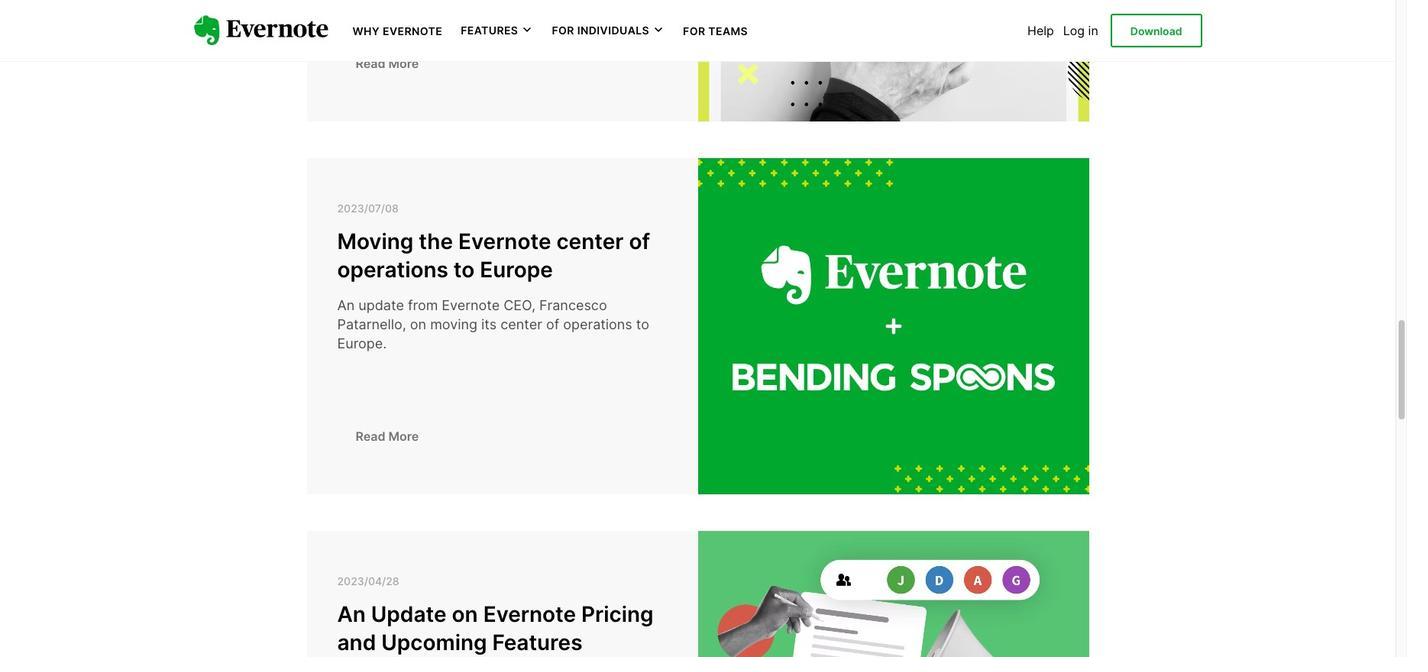Task type: describe. For each thing, give the bounding box(es) containing it.
log in
[[1064, 23, 1099, 38]]

upcoming
[[382, 629, 487, 655]]

log
[[1064, 23, 1085, 38]]

teams
[[709, 24, 748, 37]]

pricing
[[582, 602, 654, 628]]

1 read more from the top
[[356, 55, 419, 71]]

update
[[371, 602, 447, 628]]

features button
[[461, 23, 534, 38]]

individuals
[[577, 24, 650, 37]]

for individuals
[[552, 24, 650, 37]]

for teams
[[683, 24, 748, 37]]

help link
[[1028, 23, 1054, 38]]

patarnello,
[[337, 316, 406, 333]]

operations inside moving the evernote center of operations to europe
[[337, 256, 449, 282]]

2023/07/08
[[337, 201, 399, 214]]

features inside button
[[461, 24, 518, 37]]

on inside the an update from evernote ceo, francesco patarnello, on moving its center of operations to europe.
[[410, 316, 427, 333]]

moving
[[430, 316, 478, 333]]

read for second 'read more' link from the bottom
[[356, 55, 386, 71]]

europe
[[480, 256, 553, 282]]

evernote logo image
[[194, 15, 328, 46]]

francesco
[[540, 297, 607, 313]]

center inside the an update from evernote ceo, francesco patarnello, on moving its center of operations to europe.
[[501, 316, 542, 333]]

of inside moving the evernote center of operations to europe
[[629, 229, 650, 255]]

for teams link
[[683, 23, 748, 38]]

2023/04/28
[[337, 574, 399, 587]]

read for 2nd 'read more' link from the top
[[356, 428, 386, 444]]

ceo,
[[504, 297, 536, 313]]

an update from evernote ceo, francesco patarnello, on moving its center of operations to europe.
[[337, 297, 650, 352]]

to inside moving the evernote center of operations to europe
[[454, 256, 475, 282]]

evernote inside an update on evernote pricing and upcoming features
[[483, 602, 576, 628]]

help
[[1028, 23, 1054, 38]]

an for an update from evernote ceo, francesco patarnello, on moving its center of operations to europe.
[[337, 297, 355, 313]]

in
[[1089, 23, 1099, 38]]

for individuals button
[[552, 23, 665, 38]]

log in link
[[1064, 23, 1099, 38]]

from
[[408, 297, 438, 313]]

why
[[353, 24, 380, 37]]

2 read more link from the top
[[337, 421, 437, 451]]



Task type: locate. For each thing, give the bounding box(es) containing it.
for inside for teams link
[[683, 24, 706, 37]]

more for second 'read more' link from the bottom
[[389, 55, 419, 71]]

1 horizontal spatial on
[[452, 602, 478, 628]]

more for 2nd 'read more' link from the top
[[389, 428, 419, 444]]

for left teams
[[683, 24, 706, 37]]

operations
[[337, 256, 449, 282], [563, 316, 633, 333]]

0 vertical spatial read
[[356, 55, 386, 71]]

center
[[557, 229, 624, 255], [501, 316, 542, 333]]

1 vertical spatial to
[[636, 316, 650, 333]]

an for an update on evernote pricing and upcoming features
[[337, 602, 366, 628]]

an inside the an update from evernote ceo, francesco patarnello, on moving its center of operations to europe.
[[337, 297, 355, 313]]

an up and
[[337, 602, 366, 628]]

more
[[389, 55, 419, 71], [389, 428, 419, 444]]

of inside the an update from evernote ceo, francesco patarnello, on moving its center of operations to europe.
[[546, 316, 560, 333]]

2 read more from the top
[[356, 428, 419, 444]]

an update on evernote pricing and upcoming features link
[[337, 601, 667, 656]]

update
[[359, 297, 404, 313]]

1 vertical spatial on
[[452, 602, 478, 628]]

operations down francesco
[[563, 316, 633, 333]]

1 vertical spatial an
[[337, 602, 366, 628]]

0 vertical spatial center
[[557, 229, 624, 255]]

download link
[[1111, 14, 1202, 48]]

operations inside the an update from evernote ceo, francesco patarnello, on moving its center of operations to europe.
[[563, 316, 633, 333]]

for for for individuals
[[552, 24, 574, 37]]

0 horizontal spatial on
[[410, 316, 427, 333]]

0 horizontal spatial to
[[454, 256, 475, 282]]

1 vertical spatial center
[[501, 316, 542, 333]]

an up patarnello,
[[337, 297, 355, 313]]

1 vertical spatial more
[[389, 428, 419, 444]]

for
[[552, 24, 574, 37], [683, 24, 706, 37]]

for for for teams
[[683, 24, 706, 37]]

an inside an update on evernote pricing and upcoming features
[[337, 602, 366, 628]]

0 horizontal spatial for
[[552, 24, 574, 37]]

1 an from the top
[[337, 297, 355, 313]]

1 read more link from the top
[[337, 48, 437, 78]]

an
[[337, 297, 355, 313], [337, 602, 366, 628]]

its
[[481, 316, 497, 333]]

1 vertical spatial of
[[546, 316, 560, 333]]

1 horizontal spatial operations
[[563, 316, 633, 333]]

0 vertical spatial to
[[454, 256, 475, 282]]

center inside moving the evernote center of operations to europe
[[557, 229, 624, 255]]

for inside for individuals button
[[552, 24, 574, 37]]

1 horizontal spatial of
[[629, 229, 650, 255]]

0 vertical spatial on
[[410, 316, 427, 333]]

2 more from the top
[[389, 428, 419, 444]]

the
[[419, 229, 453, 255]]

0 vertical spatial more
[[389, 55, 419, 71]]

read more link
[[337, 48, 437, 78], [337, 421, 437, 451]]

0 vertical spatial read more
[[356, 55, 419, 71]]

1 more from the top
[[389, 55, 419, 71]]

for left individuals on the left
[[552, 24, 574, 37]]

center up francesco
[[557, 229, 624, 255]]

1 horizontal spatial to
[[636, 316, 650, 333]]

read more
[[356, 55, 419, 71], [356, 428, 419, 444]]

0 horizontal spatial center
[[501, 316, 542, 333]]

1 read from the top
[[356, 55, 386, 71]]

read
[[356, 55, 386, 71], [356, 428, 386, 444]]

evernote inside the an update from evernote ceo, francesco patarnello, on moving its center of operations to europe.
[[442, 297, 500, 313]]

1 vertical spatial operations
[[563, 316, 633, 333]]

download
[[1131, 24, 1183, 37]]

moving
[[337, 229, 414, 255]]

of
[[629, 229, 650, 255], [546, 316, 560, 333]]

1 horizontal spatial center
[[557, 229, 624, 255]]

why evernote
[[353, 24, 443, 37]]

on down from
[[410, 316, 427, 333]]

1 vertical spatial features
[[492, 629, 583, 655]]

moving the evernote center of operations to europe
[[337, 229, 650, 282]]

features
[[461, 24, 518, 37], [492, 629, 583, 655]]

operations down "moving"
[[337, 256, 449, 282]]

on up upcoming
[[452, 602, 478, 628]]

on
[[410, 316, 427, 333], [452, 602, 478, 628]]

0 horizontal spatial of
[[546, 316, 560, 333]]

0 vertical spatial operations
[[337, 256, 449, 282]]

and
[[337, 629, 376, 655]]

an update on evernote pricing and upcoming features
[[337, 602, 654, 655]]

evernote
[[383, 24, 443, 37], [458, 229, 551, 255], [442, 297, 500, 313], [483, 602, 576, 628]]

why evernote link
[[353, 23, 443, 38]]

evernote inside moving the evernote center of operations to europe
[[458, 229, 551, 255]]

features inside an update on evernote pricing and upcoming features
[[492, 629, 583, 655]]

on inside an update on evernote pricing and upcoming features
[[452, 602, 478, 628]]

0 vertical spatial read more link
[[337, 48, 437, 78]]

1 vertical spatial read more
[[356, 428, 419, 444]]

center down ceo,
[[501, 316, 542, 333]]

moving the evernote center of operations to europe link
[[337, 228, 667, 283]]

0 vertical spatial of
[[629, 229, 650, 255]]

europe.
[[337, 336, 387, 352]]

1 vertical spatial read
[[356, 428, 386, 444]]

2 read from the top
[[356, 428, 386, 444]]

to
[[454, 256, 475, 282], [636, 316, 650, 333]]

0 vertical spatial an
[[337, 297, 355, 313]]

to inside the an update from evernote ceo, francesco patarnello, on moving its center of operations to europe.
[[636, 316, 650, 333]]

0 horizontal spatial operations
[[337, 256, 449, 282]]

1 vertical spatial read more link
[[337, 421, 437, 451]]

1 horizontal spatial for
[[683, 24, 706, 37]]

2 an from the top
[[337, 602, 366, 628]]

0 vertical spatial features
[[461, 24, 518, 37]]



Task type: vqa. For each thing, say whether or not it's contained in the screenshot.
searches inside the the Get the right results as you type, even if you make an error. Find what you're looking for easily with saved searches and hotkeys.
no



